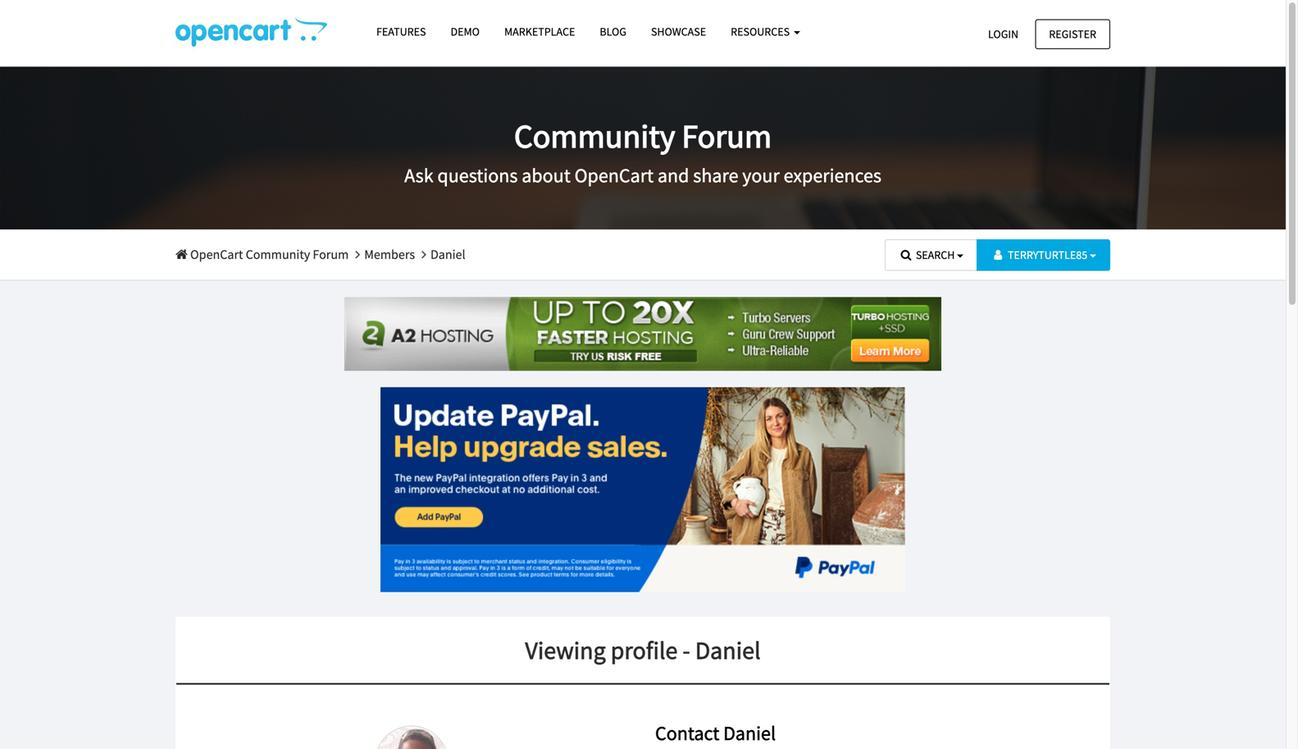 Task type: vqa. For each thing, say whether or not it's contained in the screenshot.
Daniel link on the top left of page
yes



Task type: locate. For each thing, give the bounding box(es) containing it.
1 horizontal spatial forum
[[682, 115, 772, 157]]

opencart community forum
[[188, 246, 349, 263]]

search
[[916, 248, 955, 262]]

opencart left and
[[574, 163, 654, 188]]

0 vertical spatial opencart
[[574, 163, 654, 188]]

community inside community forum ask questions about opencart and share your experiences
[[514, 115, 675, 157]]

features link
[[364, 17, 438, 46]]

login
[[988, 27, 1018, 41]]

forum up share
[[682, 115, 772, 157]]

contact daniel
[[655, 721, 776, 746]]

opencart
[[574, 163, 654, 188], [190, 246, 243, 263]]

and
[[658, 163, 689, 188]]

0 horizontal spatial forum
[[313, 246, 349, 263]]

0 horizontal spatial community
[[246, 246, 310, 263]]

1 horizontal spatial community
[[514, 115, 675, 157]]

register link
[[1035, 19, 1110, 49]]

1 vertical spatial forum
[[313, 246, 349, 263]]

resources link
[[718, 17, 813, 46]]

showcase link
[[639, 17, 718, 46]]

1 vertical spatial community
[[246, 246, 310, 263]]

about
[[522, 163, 571, 188]]

viewing profile - daniel
[[525, 635, 761, 666]]

1 horizontal spatial opencart
[[574, 163, 654, 188]]

forum inside community forum ask questions about opencart and share your experiences
[[682, 115, 772, 157]]

features
[[376, 24, 426, 39]]

0 vertical spatial community
[[514, 115, 675, 157]]

search image
[[899, 249, 913, 261]]

viewing
[[525, 635, 606, 666]]

2 vertical spatial daniel
[[723, 721, 776, 746]]

daniel right members
[[430, 246, 465, 263]]

search button
[[885, 239, 978, 271]]

terryturtle85
[[1008, 248, 1087, 262]]

daniel
[[430, 246, 465, 263], [695, 635, 761, 666], [723, 721, 776, 746]]

marketplace link
[[492, 17, 587, 46]]

demo link
[[438, 17, 492, 46]]

forum
[[682, 115, 772, 157], [313, 246, 349, 263]]

0 vertical spatial forum
[[682, 115, 772, 157]]

0 vertical spatial daniel
[[430, 246, 465, 263]]

questions
[[437, 163, 518, 188]]

0 horizontal spatial opencart
[[190, 246, 243, 263]]

forum left members 'link'
[[313, 246, 349, 263]]

daniel right 'contact'
[[723, 721, 776, 746]]

opencart right home image
[[190, 246, 243, 263]]

daniel right -
[[695, 635, 761, 666]]

community
[[514, 115, 675, 157], [246, 246, 310, 263]]



Task type: describe. For each thing, give the bounding box(es) containing it.
paypal payment gateway image
[[380, 388, 905, 593]]

ask
[[404, 163, 433, 188]]

members link
[[364, 246, 415, 263]]

home image
[[175, 248, 188, 261]]

-
[[683, 635, 690, 666]]

opencart inside community forum ask questions about opencart and share your experiences
[[574, 163, 654, 188]]

your
[[742, 163, 780, 188]]

daniel link
[[430, 246, 465, 263]]

members
[[364, 246, 415, 263]]

a2 hosting image
[[344, 297, 941, 371]]

contact
[[655, 721, 719, 746]]

opencart community forum link
[[175, 246, 349, 263]]

profile
[[611, 635, 678, 666]]

demo
[[451, 24, 480, 39]]

login link
[[974, 19, 1032, 49]]

blog
[[600, 24, 626, 39]]

experiences
[[784, 163, 881, 188]]

1 vertical spatial opencart
[[190, 246, 243, 263]]

resources
[[731, 24, 792, 39]]

community forum ask questions about opencart and share your experiences
[[404, 115, 881, 188]]

blog link
[[587, 17, 639, 46]]

marketplace
[[504, 24, 575, 39]]

terryturtle85 button
[[977, 239, 1110, 271]]

register
[[1049, 27, 1096, 41]]

showcase
[[651, 24, 706, 39]]

1 vertical spatial daniel
[[695, 635, 761, 666]]

share
[[693, 163, 738, 188]]

user image
[[991, 249, 1005, 261]]



